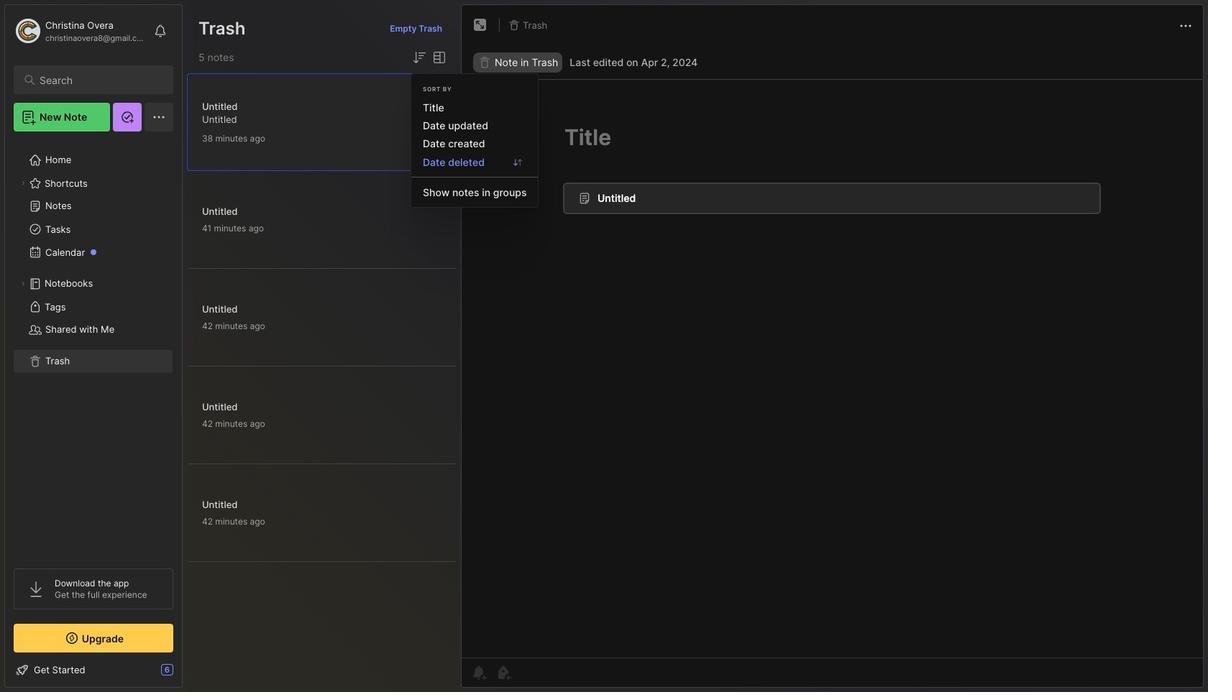 Task type: describe. For each thing, give the bounding box(es) containing it.
more actions image
[[1178, 17, 1195, 34]]

add a reminder image
[[470, 665, 488, 682]]

Sort options field
[[411, 49, 428, 66]]

View options field
[[428, 49, 448, 66]]

Help and Learning task checklist field
[[5, 659, 182, 682]]

tree inside main element
[[5, 140, 182, 556]]

note window element
[[461, 4, 1204, 692]]

add tag image
[[495, 665, 512, 682]]



Task type: vqa. For each thing, say whether or not it's contained in the screenshot.
Account 'field' at the left top of page
yes



Task type: locate. For each thing, give the bounding box(es) containing it.
Account field
[[14, 17, 147, 45]]

expand notebooks image
[[19, 280, 27, 288]]

main element
[[0, 0, 187, 693]]

dropdown list menu
[[411, 99, 538, 202]]

None search field
[[40, 71, 160, 88]]

Search text field
[[40, 73, 160, 87]]

Note Editor text field
[[462, 79, 1204, 658]]

expand note image
[[472, 17, 489, 34]]

tree
[[5, 140, 182, 556]]

More actions field
[[1178, 16, 1195, 34]]

none search field inside main element
[[40, 71, 160, 88]]

click to collapse image
[[182, 666, 192, 683]]



